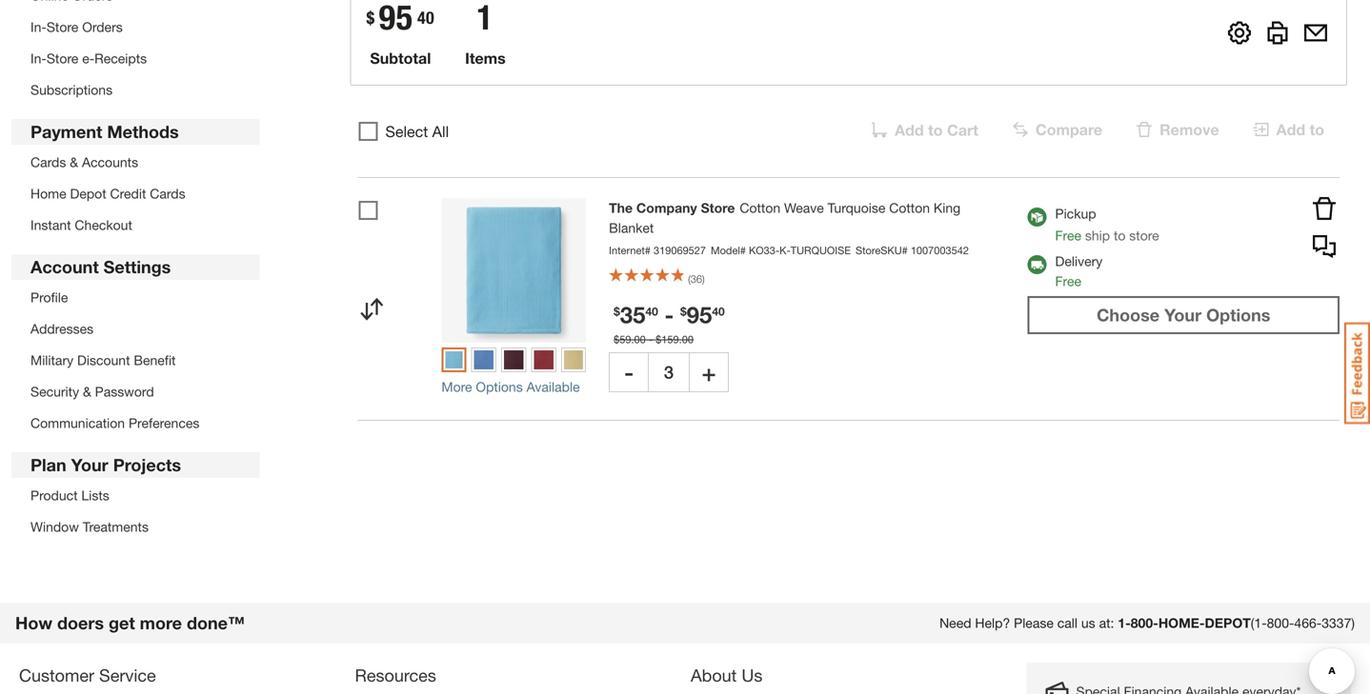 Task type: locate. For each thing, give the bounding box(es) containing it.
1 horizontal spatial to
[[1114, 228, 1126, 243]]

0 vertical spatial store
[[47, 19, 78, 35]]

00 right "59"
[[634, 334, 646, 346]]

0 horizontal spatial &
[[70, 154, 78, 170]]

0 vertical spatial in-
[[30, 19, 47, 35]]

cotton
[[740, 200, 781, 216], [889, 200, 930, 216]]

the company store
[[609, 200, 735, 216]]

resources
[[355, 666, 436, 686]]

subscriptions
[[30, 82, 113, 98]]

800-
[[1131, 616, 1159, 631], [1267, 616, 1294, 631]]

choose
[[1097, 305, 1160, 325]]

40
[[646, 305, 658, 318], [712, 305, 725, 318]]

cards
[[30, 154, 66, 170], [150, 186, 185, 202]]

in-store orders
[[30, 19, 123, 35]]

storesku#
[[856, 244, 908, 257]]

0 horizontal spatial your
[[71, 455, 108, 475]]

35
[[620, 301, 646, 328]]

2 vertical spatial -
[[625, 359, 633, 386]]

ko33-
[[749, 244, 780, 257]]

free inside pickup free ship to store
[[1055, 228, 1081, 243]]

0 horizontal spatial 40
[[646, 305, 658, 318]]

store for orders
[[47, 19, 78, 35]]

preferences
[[129, 415, 200, 431]]

your right choose
[[1164, 305, 1202, 325]]

company
[[636, 200, 697, 216]]

add for add to cart
[[895, 121, 924, 139]]

0 horizontal spatial -
[[625, 359, 633, 386]]

add to cart button
[[861, 109, 994, 151]]

account
[[30, 257, 99, 277]]

window treatments link
[[30, 519, 149, 535]]

more options available link
[[442, 377, 586, 397]]

in-
[[30, 19, 47, 35], [30, 51, 47, 66]]

1 horizontal spatial .
[[679, 334, 682, 346]]

choose your options
[[1097, 305, 1271, 325]]

security & password link
[[30, 384, 154, 400]]

free inside delivery free
[[1055, 273, 1081, 289]]

0 vertical spatial your
[[1164, 305, 1202, 325]]

your up lists
[[71, 455, 108, 475]]

store
[[1129, 228, 1159, 243]]

0 horizontal spatial cotton
[[740, 200, 781, 216]]

store left "orders"
[[47, 19, 78, 35]]

profile link
[[30, 290, 68, 305]]

1 horizontal spatial cotton
[[889, 200, 930, 216]]

in- up in-store e-receipts link
[[30, 19, 47, 35]]

1 free from the top
[[1055, 228, 1081, 243]]

$ for $ 59 . 00 - $ 159 . 00
[[614, 334, 620, 346]]

1 horizontal spatial options
[[1206, 305, 1271, 325]]

cards right credit
[[150, 186, 185, 202]]

product lists
[[30, 488, 109, 504]]

need help? please call us at: 1-800-home-depot (1-800-466-3337)
[[940, 616, 1355, 631]]

1 800- from the left
[[1131, 616, 1159, 631]]

1 vertical spatial your
[[71, 455, 108, 475]]

settings image
[[1228, 21, 1251, 44]]

in- for in-store orders
[[30, 19, 47, 35]]

1 horizontal spatial 00
[[682, 334, 694, 346]]

add inside add to list element
[[1276, 121, 1306, 139]]

1 horizontal spatial &
[[83, 384, 91, 400]]

subtotal
[[379, 49, 440, 67]]

1 horizontal spatial -
[[649, 334, 653, 346]]

800- right at:
[[1131, 616, 1159, 631]]

2 in- from the top
[[30, 51, 47, 66]]

1 . from the left
[[631, 334, 634, 346]]

need
[[940, 616, 971, 631]]

59
[[620, 334, 631, 346]]

more
[[442, 379, 472, 395]]

00 right 159
[[682, 334, 694, 346]]

king
[[934, 200, 961, 216]]

security & password
[[30, 384, 154, 400]]

treatments
[[83, 519, 149, 535]]

store left e- at the left top of the page
[[47, 51, 78, 66]]

projects
[[113, 455, 181, 475]]

red image
[[534, 350, 553, 370]]

1 horizontal spatial add
[[1276, 121, 1306, 139]]

. down 35
[[631, 334, 634, 346]]

0 horizontal spatial cards
[[30, 154, 66, 170]]

options
[[1206, 305, 1271, 325], [476, 379, 523, 395]]

1 in- from the top
[[30, 19, 47, 35]]

us
[[742, 666, 763, 686]]

0 horizontal spatial options
[[476, 379, 523, 395]]

cotton weave turquoise cotton king blanket image
[[442, 198, 586, 343]]

e-
[[82, 51, 94, 66]]

1 horizontal spatial 800-
[[1267, 616, 1294, 631]]

weave
[[784, 200, 824, 216]]

customer service
[[19, 666, 156, 686]]

to up delete item 'image'
[[1310, 121, 1324, 139]]

& for cards
[[70, 154, 78, 170]]

800- right depot
[[1267, 616, 1294, 631]]

model#
[[711, 244, 746, 257]]

& for security
[[83, 384, 91, 400]]

cards & accounts link
[[30, 154, 138, 170]]

to inside pickup free ship to store
[[1114, 228, 1126, 243]]

to right ship
[[1114, 228, 1126, 243]]

store up model#
[[701, 200, 735, 216]]

all
[[432, 122, 449, 141]]

in-store e-receipts link
[[30, 51, 147, 66]]

payment
[[30, 121, 102, 142]]

- button
[[609, 353, 649, 393]]

0 horizontal spatial to
[[928, 121, 943, 139]]

0 horizontal spatial 00
[[634, 334, 646, 346]]

2 00 from the left
[[682, 334, 694, 346]]

- down "59"
[[625, 359, 633, 386]]

store for e-
[[47, 51, 78, 66]]

cards & accounts
[[30, 154, 138, 170]]

0 vertical spatial cards
[[30, 154, 66, 170]]

- up 159
[[665, 301, 674, 328]]

cards up home
[[30, 154, 66, 170]]

0 horizontal spatial add
[[895, 121, 924, 139]]

help?
[[975, 616, 1010, 631]]

- left 159
[[649, 334, 653, 346]]

communication preferences link
[[30, 415, 200, 431]]

2 free from the top
[[1055, 273, 1081, 289]]

to left cart
[[928, 121, 943, 139]]

& down payment at the top of page
[[70, 154, 78, 170]]

your for options
[[1164, 305, 1202, 325]]

&
[[70, 154, 78, 170], [83, 384, 91, 400]]

in- for in-store e-receipts
[[30, 51, 47, 66]]

add to
[[1276, 121, 1324, 139]]

your
[[1164, 305, 1202, 325], [71, 455, 108, 475]]

product lists link
[[30, 488, 109, 504]]

+ button
[[689, 353, 729, 393]]

available for pickup image
[[1028, 208, 1047, 227]]

communication
[[30, 415, 125, 431]]

depot
[[1205, 616, 1251, 631]]

1 vertical spatial -
[[649, 334, 653, 346]]

free for delivery free
[[1055, 273, 1081, 289]]

done™
[[187, 613, 245, 634]]

free
[[1055, 228, 1081, 243], [1055, 273, 1081, 289]]

add to cart element
[[861, 109, 994, 151]]

0 horizontal spatial 800-
[[1131, 616, 1159, 631]]

1 horizontal spatial 40
[[712, 305, 725, 318]]

free down delivery
[[1055, 273, 1081, 289]]

window treatments
[[30, 519, 149, 535]]

1 horizontal spatial your
[[1164, 305, 1202, 325]]

add inside add to cart element
[[895, 121, 924, 139]]

cotton up ko33-
[[740, 200, 781, 216]]

1 vertical spatial &
[[83, 384, 91, 400]]

methods
[[107, 121, 179, 142]]

1 vertical spatial store
[[47, 51, 78, 66]]

to inside button
[[928, 121, 943, 139]]

+
[[702, 359, 716, 386]]

free down pickup
[[1055, 228, 1081, 243]]

1 vertical spatial cards
[[150, 186, 185, 202]]

1 vertical spatial in-
[[30, 51, 47, 66]]

2 horizontal spatial to
[[1310, 121, 1324, 139]]

turquoise image
[[445, 351, 463, 369]]

in- up 'subscriptions'
[[30, 51, 47, 66]]

available shipping image
[[1028, 255, 1047, 274]]

2 40 from the left
[[712, 305, 725, 318]]

marine blue image
[[474, 350, 494, 370]]

customer
[[19, 666, 94, 686]]

0 vertical spatial &
[[70, 154, 78, 170]]

cart
[[947, 121, 978, 139]]

turquoise
[[791, 244, 851, 257]]

cotton left king
[[889, 200, 930, 216]]

at:
[[1099, 616, 1114, 631]]

1 vertical spatial free
[[1055, 273, 1081, 289]]

2 . from the left
[[679, 334, 682, 346]]

account settings
[[30, 257, 171, 277]]

& right the security
[[83, 384, 91, 400]]

. down $ 35 40 - $ 95 40
[[679, 334, 682, 346]]

1 cotton from the left
[[740, 200, 781, 216]]

1 vertical spatial options
[[476, 379, 523, 395]]

0 vertical spatial free
[[1055, 228, 1081, 243]]

0 horizontal spatial .
[[631, 334, 634, 346]]

select
[[385, 122, 428, 141]]

None field
[[649, 353, 689, 393]]

remove
[[1160, 121, 1219, 139]]

0 vertical spatial options
[[1206, 305, 1271, 325]]

2 horizontal spatial -
[[665, 301, 674, 328]]

0 vertical spatial -
[[665, 301, 674, 328]]



Task type: describe. For each thing, give the bounding box(es) containing it.
orders
[[82, 19, 123, 35]]

military discount benefit
[[30, 353, 176, 368]]

add to list element
[[1242, 109, 1340, 151]]

instant
[[30, 217, 71, 233]]

compare element
[[1001, 109, 1118, 151]]

pickup free ship to store
[[1055, 206, 1159, 243]]

more options available
[[442, 379, 580, 395]]

your for projects
[[71, 455, 108, 475]]

- inside button
[[625, 359, 633, 386]]

cotton weave turquoise cotton king blanket
[[609, 200, 961, 236]]

home-
[[1158, 616, 1205, 631]]

depot
[[70, 186, 106, 202]]

please
[[1014, 616, 1054, 631]]

2 cotton from the left
[[889, 200, 930, 216]]

plan your projects
[[30, 455, 181, 475]]

addresses link
[[30, 321, 93, 337]]

1-
[[1118, 616, 1131, 631]]

in-store e-receipts
[[30, 51, 147, 66]]

in-store orders link
[[30, 19, 123, 35]]

add for add to
[[1276, 121, 1306, 139]]

checkout
[[75, 217, 132, 233]]

butterscotch image
[[564, 350, 583, 370]]

95
[[687, 301, 712, 328]]

credit
[[110, 186, 146, 202]]

military discount benefit link
[[30, 353, 176, 368]]

2 vertical spatial store
[[701, 200, 735, 216]]

merlot image
[[504, 350, 524, 370]]

available
[[527, 379, 580, 395]]

the
[[609, 200, 633, 216]]

delete element
[[1125, 109, 1235, 151]]

window
[[30, 519, 79, 535]]

turquoise
[[828, 200, 886, 216]]

)
[[702, 273, 705, 285]]

subscriptions link
[[30, 82, 113, 98]]

compare
[[1036, 121, 1103, 139]]

$ for $ 35 40 - $ 95 40
[[614, 305, 620, 318]]

us
[[1081, 616, 1095, 631]]

internet#
[[609, 244, 651, 257]]

accounts
[[82, 154, 138, 170]]

$ 59 . 00 - $ 159 . 00
[[614, 334, 694, 346]]

password
[[95, 384, 154, 400]]

select all
[[385, 122, 449, 141]]

security
[[30, 384, 79, 400]]

about us
[[691, 666, 763, 686]]

feedback link image
[[1344, 322, 1370, 425]]

choose your options link
[[1028, 296, 1340, 334]]

466-
[[1294, 616, 1322, 631]]

call
[[1057, 616, 1078, 631]]

1 40 from the left
[[646, 305, 658, 318]]

( 36 )
[[688, 273, 705, 285]]

home depot credit cards
[[30, 186, 185, 202]]

email image
[[1304, 21, 1327, 44]]

2 800- from the left
[[1267, 616, 1294, 631]]

discount
[[77, 353, 130, 368]]

plan
[[30, 455, 66, 475]]

add to cart
[[895, 121, 978, 139]]

how doers get more done™
[[15, 613, 245, 634]]

delete item image
[[1313, 197, 1336, 220]]

home
[[30, 186, 66, 202]]

print image
[[1266, 21, 1289, 44]]

add note image
[[1313, 235, 1336, 258]]

settings
[[104, 257, 171, 277]]

instant checkout link
[[30, 217, 132, 233]]

1 horizontal spatial cards
[[150, 186, 185, 202]]

free for pickup free ship to store
[[1055, 228, 1081, 243]]

36
[[691, 273, 702, 285]]

about
[[691, 666, 737, 686]]

pickup
[[1055, 206, 1096, 222]]

product
[[30, 488, 78, 504]]

military
[[30, 353, 73, 368]]

items
[[482, 49, 523, 67]]

communication preferences
[[30, 415, 200, 431]]

how
[[15, 613, 52, 634]]

3337)
[[1322, 616, 1355, 631]]

home depot credit cards link
[[30, 186, 185, 202]]

1 00 from the left
[[634, 334, 646, 346]]

to for add to
[[1310, 121, 1324, 139]]

k-
[[780, 244, 791, 257]]

$ 35 40 - $ 95 40
[[614, 301, 725, 328]]

delivery
[[1055, 253, 1103, 269]]

profile
[[30, 290, 68, 305]]

to for add to cart
[[928, 121, 943, 139]]

1007003542
[[911, 244, 969, 257]]

internet# 319069527 model# ko33-k-turquoise storesku# 1007003542
[[609, 244, 969, 257]]

$ for $
[[366, 7, 375, 28]]

(
[[688, 273, 691, 285]]

doers
[[57, 613, 104, 634]]

(1-
[[1251, 616, 1267, 631]]



Task type: vqa. For each thing, say whether or not it's contained in the screenshot.
register
no



